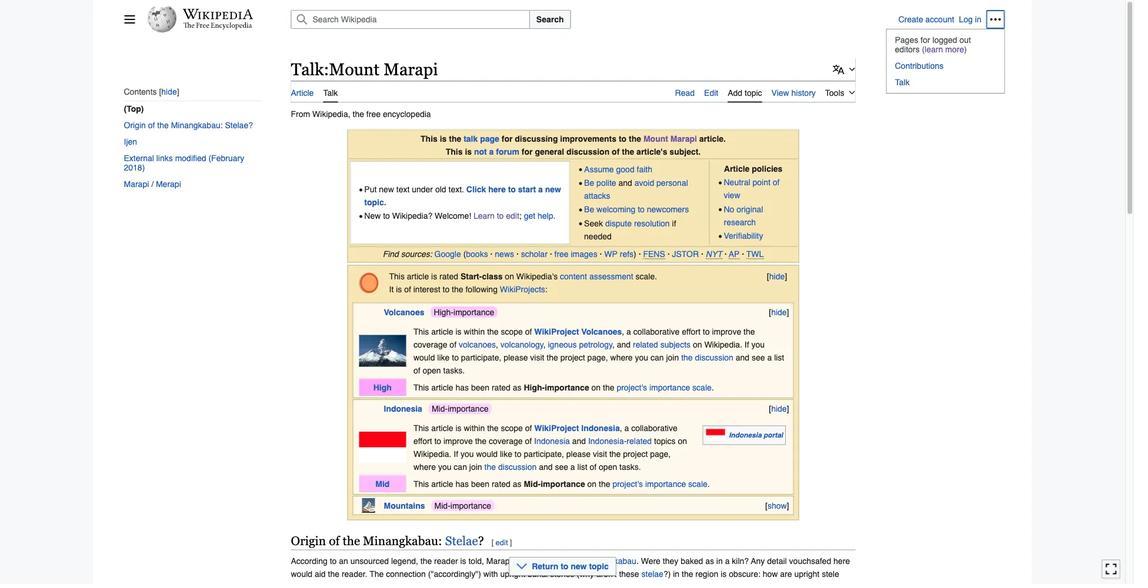 Task type: locate. For each thing, give the bounding box(es) containing it.
in up region
[[717, 556, 723, 566]]

0 vertical spatial within
[[464, 327, 485, 336]]

1 horizontal spatial minangkabau:
[[363, 534, 442, 548]]

2 vertical spatial wikiproject icon image
[[362, 498, 375, 513]]

0 vertical spatial tasks.
[[443, 366, 465, 375]]

the discussion link down subjects
[[682, 353, 734, 362]]

article for this article is within the scope of wikiproject indonesia
[[432, 424, 454, 433]]

1 horizontal spatial :
[[545, 285, 548, 294]]

1 been from the top
[[471, 383, 490, 392]]

marapi inside this is the talk page for discussing improvements to the mount marapi article. this is not a forum for general discussion of the article's subject.
[[671, 134, 697, 143]]

1 horizontal spatial talk link
[[887, 74, 1005, 91]]

can inside topics on wikipedia. if you would like to participate, please visit the project page, where you can join
[[454, 462, 467, 472]]

research
[[724, 217, 756, 227]]

1 horizontal spatial they
[[663, 556, 679, 566]]

upright inside . were they baked as in a kiln? any detail vouchsafed here would aid the reader. the connection ("accordingly") with upright burial stones (why aren't these
[[501, 569, 526, 579]]

please down volcanology
[[504, 353, 528, 362]]

join inside on wikipedia. if you would like to participate, please visit the project page, where you can join
[[667, 353, 679, 362]]

related
[[633, 340, 658, 349], [627, 437, 652, 446]]

0 horizontal spatial free
[[367, 109, 381, 119]]

1 vertical spatial tasks.
[[620, 462, 641, 472]]

0 vertical spatial would
[[414, 353, 435, 362]]

they inside . were they baked as in a kiln? any detail vouchsafed here would aid the reader. the connection ("accordingly") with upright burial stones (why aren't these
[[663, 556, 679, 566]]

main content
[[286, 53, 1002, 584]]

(top)
[[124, 104, 144, 114]]

topics
[[654, 437, 676, 446]]

a inside this is the talk page for discussing improvements to the mount marapi article. this is not a forum for general discussion of the article's subject.
[[489, 147, 494, 156]]

0 horizontal spatial wikipedia.
[[414, 449, 452, 459]]

0 horizontal spatial topic
[[589, 562, 609, 571]]

2 has from the top
[[456, 480, 469, 489]]

this is the talk page for discussing improvements to the mount marapi article. this is not a forum for general discussion of the article's subject.
[[421, 134, 726, 156]]

0 vertical spatial project
[[561, 353, 585, 362]]

.
[[554, 211, 556, 221], [712, 383, 714, 392], [708, 480, 710, 489], [637, 556, 639, 566]]

wp refs link
[[605, 249, 634, 259]]

: down wikipedia's
[[545, 285, 548, 294]]

, up and see a list of open tasks.
[[613, 340, 615, 349]]

be polite and
[[584, 178, 635, 188]]

: up the wikipedia,
[[324, 59, 329, 79]]

told,
[[469, 556, 484, 566]]

0 horizontal spatial project
[[561, 353, 585, 362]]

project's down and see a list of open tasks.
[[617, 383, 647, 392]]

1 vertical spatial would
[[476, 449, 498, 459]]

1 vertical spatial where
[[414, 462, 436, 472]]

article inside article policies neutral point of view no original research verifiability
[[724, 164, 750, 173]]

project down volcanoes , volcanology , igneous petrology , and related subjects
[[561, 353, 585, 362]]

pages for logged out editors
[[895, 35, 972, 54]]

scope up volcanology
[[501, 327, 523, 336]]

the inside topics on wikipedia. if you would like to participate, please visit the project page, where you can join
[[610, 449, 621, 459]]

ap
[[729, 249, 740, 259]]

0 vertical spatial been
[[471, 383, 490, 392]]

been down volcanoes
[[471, 383, 490, 392]]

on up the discussion
[[693, 340, 702, 349]]

2 be from the top
[[584, 205, 595, 214]]

2 horizontal spatial new
[[571, 562, 587, 571]]

portal
[[764, 432, 783, 439]]

1 horizontal spatial upright
[[795, 569, 820, 579]]

2 upright from the left
[[795, 569, 820, 579]]

9 · from the left
[[742, 249, 745, 259]]

indonesia for indonesia portal
[[729, 432, 762, 439]]

talk link
[[887, 74, 1005, 91], [323, 81, 338, 103]]

new right start
[[545, 185, 561, 194]]

0 vertical spatial where
[[611, 353, 633, 362]]

wikiproject icon image for mid
[[359, 432, 406, 463]]

be for be polite and
[[584, 178, 595, 188]]

new up front
[[571, 562, 587, 571]]

1 horizontal spatial topic
[[745, 88, 763, 97]]

igneous petrology link
[[548, 340, 613, 349]]

1 horizontal spatial for
[[522, 147, 533, 156]]

create account log in
[[899, 15, 982, 24]]

petrology
[[579, 340, 613, 349]]

2 been from the top
[[471, 480, 490, 489]]

project's down indonesia-related link
[[613, 480, 643, 489]]

topic inside button
[[589, 562, 609, 571]]

indonesia link down high in the bottom of the page
[[384, 404, 422, 414]]

0 vertical spatial wikipedia.
[[705, 340, 743, 349]]

this inside this article is rated start-class on wikipedia's content assessment scale. it is of interest to the following wikiprojects :
[[389, 272, 405, 281]]

join down this article is within the scope of wikiproject indonesia
[[470, 462, 482, 472]]

hide inside contents hide
[[161, 87, 177, 96]]

("accordingly")
[[428, 569, 481, 579]]

2 , a collaborative effort to improve the coverage of from the top
[[414, 424, 678, 446]]

6 · from the left
[[668, 249, 670, 259]]

article up 'neutral'
[[724, 164, 750, 173]]

article up the from
[[291, 88, 314, 97]]

minangkabau: up "legend,"
[[363, 534, 442, 548]]

2 vertical spatial hide button
[[768, 403, 791, 416]]

1 vertical spatial page,
[[650, 449, 671, 459]]

see up this article has been rated as mid-importance on the project's importance scale .
[[555, 462, 569, 472]]

rated left mid-
[[492, 480, 511, 489]]

free left encyclopedia
[[367, 109, 381, 119]]

1 vertical spatial volcanoes
[[582, 327, 622, 336]]

talk up the wikipedia,
[[323, 88, 338, 97]]

marapi up the subject.
[[671, 134, 697, 143]]

article
[[407, 272, 429, 281], [432, 327, 454, 336], [432, 383, 454, 392], [432, 424, 454, 433], [432, 480, 454, 489]]

to inside ?) in the region is obscure: how are upright stele "oriented in the direction of the mountain"? are they inscribed to differentiate front from back? --
[[516, 582, 523, 584]]

is
[[440, 134, 447, 143], [465, 147, 472, 156], [431, 272, 437, 281], [396, 285, 402, 294], [456, 327, 462, 336], [456, 424, 462, 433], [461, 556, 466, 566], [514, 556, 520, 566], [721, 569, 727, 579]]

. inside . were they baked as in a kiln? any detail vouchsafed here would aid the reader. the connection ("accordingly") with upright burial stones (why aren't these
[[637, 556, 639, 566]]

stelae?
[[225, 121, 253, 130]]

indonesia down high in the bottom of the page
[[384, 404, 422, 414]]

topic.
[[364, 198, 386, 207]]

direction
[[348, 582, 380, 584]]

here inside . were they baked as in a kiln? any detail vouchsafed here would aid the reader. the connection ("accordingly") with upright burial stones (why aren't these
[[834, 556, 851, 566]]

where down petrology
[[611, 353, 633, 362]]

2 horizontal spatial would
[[476, 449, 498, 459]]

· right scholar link
[[550, 249, 552, 259]]

in inside personal tools navigation
[[976, 15, 982, 24]]

1 vertical spatial participate,
[[524, 449, 564, 459]]

project's importance scale link down topics
[[613, 480, 708, 489]]

has up stelae link on the left bottom of the page
[[456, 480, 469, 489]]

importance down subjects
[[650, 383, 691, 392]]

been for mid-importance
[[471, 480, 490, 489]]

subject.
[[670, 147, 701, 156]]

rated inside this article is rated start-class on wikipedia's content assessment scale. it is of interest to the following wikiprojects :
[[440, 272, 458, 281]]

they up ?)
[[663, 556, 679, 566]]

Search search field
[[277, 10, 899, 29]]

see
[[752, 353, 765, 362], [555, 462, 569, 472]]

talk link for contributions
[[887, 74, 1005, 91]]

as for high-importance
[[513, 383, 522, 392]]

to inside click here to start a new topic.
[[508, 185, 516, 194]]

wikiproject icon image left 'mountains' link
[[362, 498, 375, 513]]

scale.
[[636, 272, 657, 281]]

the discussion link up mid-
[[485, 462, 537, 472]]

account
[[926, 15, 955, 24]]

as left high-
[[513, 383, 522, 392]]

0 vertical spatial can
[[651, 353, 664, 362]]

1 vertical spatial the discussion link
[[485, 462, 537, 472]]

the inside . were they baked as in a kiln? any detail vouchsafed here would aid the reader. the connection ("accordingly") with upright burial stones (why aren't these
[[328, 569, 340, 579]]

origin up according
[[291, 534, 326, 548]]

1 horizontal spatial indonesia link
[[534, 437, 570, 446]]

of inside article policies neutral point of view no original research verifiability
[[773, 178, 780, 187]]

wikiproject icon image up high link
[[359, 335, 406, 367]]

no original research link
[[724, 205, 764, 227]]

, up indonesia-related link
[[620, 424, 622, 433]]

project down indonesia-related link
[[623, 449, 648, 459]]

0 horizontal spatial article
[[291, 88, 314, 97]]

on right class
[[505, 272, 514, 281]]

this for this article is within the scope of wikiproject indonesia
[[414, 424, 429, 433]]

0 horizontal spatial they
[[463, 582, 479, 584]]

wikiproject for volcanoes
[[535, 327, 579, 336]]

project inside topics on wikipedia. if you would like to participate, please visit the project page, where you can join
[[623, 449, 648, 459]]

wikipedia. up 'mountains' link
[[414, 449, 452, 459]]

in
[[976, 15, 982, 24], [717, 556, 723, 566], [673, 569, 680, 579], [326, 582, 332, 584]]

0 vertical spatial as
[[513, 383, 522, 392]]

1 vertical spatial wikiproject icon image
[[359, 432, 406, 463]]

find sources: google ( books · news · scholar · free images · wp refs ) · fens · jstor · nyt · ap · twl
[[383, 249, 764, 259]]

were
[[641, 556, 661, 566]]

see inside and see a list of open tasks.
[[752, 353, 765, 362]]

menu image
[[124, 14, 136, 25]]

scope for indonesia
[[501, 424, 523, 433]]

0 horizontal spatial indonesia link
[[384, 404, 422, 414]]

1 · from the left
[[491, 249, 493, 259]]

scope
[[501, 327, 523, 336], [501, 424, 523, 433]]

"the
[[522, 556, 537, 566]]

been left mid-
[[471, 480, 490, 489]]

has down volcanoes
[[456, 383, 469, 392]]

1 horizontal spatial please
[[567, 449, 591, 459]]

the free encyclopedia image
[[184, 22, 252, 30]]

0 vertical spatial open
[[423, 366, 441, 375]]

like down this article is within the scope of wikiproject indonesia
[[500, 449, 513, 459]]

class
[[482, 272, 503, 281]]

page, down topics
[[650, 449, 671, 459]]

1 wikiproject from the top
[[535, 327, 579, 336]]

you
[[752, 340, 765, 349], [635, 353, 649, 362], [461, 449, 474, 459], [438, 462, 452, 472]]

to inside this is the talk page for discussing improvements to the mount marapi article. this is not a forum for general discussion of the article's subject.
[[619, 134, 627, 143]]

· left ap link
[[725, 249, 727, 259]]

reader
[[434, 556, 458, 566]]

0 horizontal spatial :
[[324, 59, 329, 79]]

a inside . were they baked as in a kiln? any detail vouchsafed here would aid the reader. the connection ("accordingly") with upright burial stones (why aren't these
[[725, 556, 730, 566]]

1 vertical spatial indonesia link
[[534, 437, 570, 446]]

assume
[[584, 164, 614, 174]]

as up region
[[706, 556, 714, 566]]

and down wikiproject indonesia 'link'
[[572, 437, 586, 446]]

talk link down contributions
[[887, 74, 1005, 91]]

flag image
[[706, 429, 726, 442]]

to inside button
[[561, 562, 569, 571]]

1 horizontal spatial would
[[414, 353, 435, 362]]

free left images
[[555, 249, 569, 259]]

language image
[[833, 63, 845, 75]]

on right topics
[[678, 437, 687, 446]]

0 horizontal spatial would
[[291, 569, 313, 579]]

here up stele
[[834, 556, 851, 566]]

not a forum link
[[474, 147, 520, 156]]

they inside ?) in the region is obscure: how are upright stele "oriented in the direction of the mountain"? are they inscribed to differentiate front from back? --
[[463, 582, 479, 584]]

1 vertical spatial mount
[[644, 134, 669, 143]]

0 vertical spatial improve
[[712, 327, 742, 336]]

importance
[[545, 383, 590, 392], [650, 383, 691, 392], [541, 480, 585, 489], [646, 480, 686, 489]]

tools
[[826, 88, 845, 97]]

and
[[619, 178, 633, 188], [617, 340, 631, 349], [736, 353, 750, 362], [572, 437, 586, 446], [539, 462, 553, 472]]

(why
[[577, 569, 594, 579]]

mid link
[[376, 480, 390, 489]]

get
[[524, 211, 536, 221]]

5 · from the left
[[639, 249, 641, 259]]

wikiproject up topics on wikipedia. if you would like to participate, please visit the project page, where you can join
[[535, 424, 579, 433]]

1 horizontal spatial join
[[667, 353, 679, 362]]

1 vertical spatial edit
[[496, 539, 508, 547]]

of inside origin of the minangkabau: stelae? link
[[148, 121, 155, 130]]

in right the log
[[976, 15, 982, 24]]

· right )
[[639, 249, 641, 259]]

list inside and see a list of open tasks.
[[775, 353, 785, 362]]

new inside click here to start a new topic.
[[545, 185, 561, 194]]

1 vertical spatial open
[[599, 462, 618, 472]]

project's for mid-importance
[[613, 480, 643, 489]]

these
[[619, 569, 640, 579]]

news
[[495, 249, 514, 259]]

burial
[[528, 569, 548, 579]]

page
[[480, 134, 500, 143]]

personal tools navigation
[[887, 10, 1006, 94]]

1 vertical spatial if
[[454, 449, 459, 459]]

be up attacks
[[584, 178, 595, 188]]

1 horizontal spatial discussion
[[567, 147, 610, 156]]

1 vertical spatial project
[[623, 449, 648, 459]]

on inside on wikipedia. if you would like to participate, please visit the project page, where you can join
[[693, 340, 702, 349]]

0 horizontal spatial new
[[379, 185, 394, 194]]

2 · from the left
[[517, 249, 519, 259]]

0 horizontal spatial where
[[414, 462, 436, 472]]

avoid personal attacks
[[584, 178, 688, 201]]

indonesia left portal
[[729, 432, 762, 439]]

hide button for this article is within the scope of wikiproject indonesia
[[768, 403, 791, 416]]

2 vertical spatial rated
[[492, 480, 511, 489]]

. left were
[[637, 556, 639, 566]]

unsourced
[[351, 556, 389, 566]]

topic up the from
[[589, 562, 609, 571]]

:
[[324, 59, 329, 79], [545, 285, 548, 294]]

0 horizontal spatial upright
[[501, 569, 526, 579]]

start-class article image
[[358, 272, 379, 294]]

1 vertical spatial effort
[[414, 437, 432, 446]]

origin down (top)
[[124, 121, 146, 130]]

1 vertical spatial rated
[[492, 383, 511, 392]]

1 vertical spatial project's
[[613, 480, 643, 489]]

wikipedia. up the discussion
[[705, 340, 743, 349]]

0 vertical spatial effort
[[682, 327, 701, 336]]

scope up topics on wikipedia. if you would like to participate, please visit the project page, where you can join
[[501, 424, 523, 433]]

like down "high‑importance"
[[438, 353, 450, 362]]

mount up article's
[[644, 134, 669, 143]]

, left igneous
[[544, 340, 546, 349]]

2 vertical spatial would
[[291, 569, 313, 579]]

for down 'discussing' in the left top of the page
[[522, 147, 533, 156]]

1 vertical spatial , a collaborative effort to improve the coverage of
[[414, 424, 678, 446]]

1 horizontal spatial wikipedia.
[[705, 340, 743, 349]]

edit
[[705, 88, 719, 97]]

wikipedia. inside topics on wikipedia. if you would like to participate, please visit the project page, where you can join
[[414, 449, 452, 459]]

1 horizontal spatial participate,
[[524, 449, 564, 459]]

wikiproject for indonesia
[[535, 424, 579, 433]]

hide button for on wikipedia. if you would like to participate, please visit the project page, where you can join
[[768, 306, 791, 319]]

rated left high-
[[492, 383, 511, 392]]

1 vertical spatial :
[[545, 285, 548, 294]]

to inside this article is rated start-class on wikipedia's content assessment scale. it is of interest to the following wikiprojects :
[[443, 285, 450, 294]]

1 upright from the left
[[501, 569, 526, 579]]

talk down contributions
[[895, 78, 910, 87]]

2 within from the top
[[464, 424, 485, 433]]

1 vertical spatial been
[[471, 480, 490, 489]]

· right "ap"
[[742, 249, 745, 259]]

general
[[535, 147, 565, 156]]

be up seek
[[584, 205, 595, 214]]

0 horizontal spatial join
[[470, 462, 482, 472]]

improve
[[712, 327, 742, 336], [444, 437, 473, 446]]

0 vertical spatial free
[[367, 109, 381, 119]]

connection
[[386, 569, 426, 579]]

would down volcanoes link
[[414, 353, 435, 362]]

3 · from the left
[[550, 249, 552, 259]]

indonesia link up the discussion and see a list of open tasks.
[[534, 437, 570, 446]]

list
[[775, 353, 785, 362], [578, 462, 588, 472]]

discussing
[[515, 134, 558, 143]]

2 scope from the top
[[501, 424, 523, 433]]

new right put
[[379, 185, 394, 194]]

visit inside on wikipedia. if you would like to participate, please visit the project page, where you can join
[[530, 353, 545, 362]]

origin"
[[539, 556, 562, 566]]

0 horizontal spatial mount
[[329, 59, 380, 79]]

2 vertical spatial as
[[706, 556, 714, 566]]

volcanoes , volcanology , igneous petrology , and related subjects
[[459, 340, 691, 349]]

on inside topics on wikipedia. if you would like to participate, please visit the project page, where you can join
[[678, 437, 687, 446]]

0 vertical spatial coverage
[[414, 340, 448, 349]]

add topic
[[728, 88, 763, 97]]

1 vertical spatial scope
[[501, 424, 523, 433]]

0 vertical spatial list
[[775, 353, 785, 362]]

please inside topics on wikipedia. if you would like to participate, please visit the project page, where you can join
[[567, 449, 591, 459]]

indonesia
[[384, 404, 422, 414], [582, 424, 620, 433], [729, 432, 762, 439], [534, 437, 570, 446]]

collaborative up topics
[[632, 424, 678, 433]]

1 horizontal spatial see
[[752, 353, 765, 362]]

0 vertical spatial related
[[633, 340, 658, 349]]

1 vertical spatial project's importance scale link
[[613, 480, 708, 489]]

0 horizontal spatial improve
[[444, 437, 473, 446]]

article for this article has been rated as mid-importance on the project's importance scale .
[[432, 480, 454, 489]]

participate, inside on wikipedia. if you would like to participate, please visit the project page, where you can join
[[461, 353, 502, 362]]

related subjects link
[[633, 340, 691, 349]]

please down indonesia and indonesia-related
[[567, 449, 591, 459]]

1 be from the top
[[584, 178, 595, 188]]

new
[[364, 211, 381, 221]]

like inside on wikipedia. if you would like to participate, please visit the project page, where you can join
[[438, 353, 450, 362]]

no
[[724, 205, 735, 214]]

1 horizontal spatial origin
[[291, 534, 326, 548]]

article for this article has been rated as high-importance on the project's importance scale .
[[432, 383, 454, 392]]

of inside this is the talk page for discussing improvements to the mount marapi article. this is not a forum for general discussion of the article's subject.
[[612, 147, 620, 156]]

1 scope from the top
[[501, 327, 523, 336]]

and inside and see a list of open tasks.
[[736, 353, 750, 362]]

visit down volcanology
[[530, 353, 545, 362]]

indonesia for indonesia
[[384, 404, 422, 414]]

1 has from the top
[[456, 383, 469, 392]]

for up forum
[[502, 134, 513, 143]]

page, down petrology
[[588, 353, 608, 362]]

1 horizontal spatial new
[[545, 185, 561, 194]]

scale for this article has been rated as mid-importance on the project's importance scale .
[[689, 480, 708, 489]]

detail
[[768, 556, 787, 566]]

where inside topics on wikipedia. if you would like to participate, please visit the project page, where you can join
[[414, 462, 436, 472]]

1 horizontal spatial list
[[775, 353, 785, 362]]

upright down vouchsafed
[[795, 569, 820, 579]]

0 horizontal spatial discussion
[[498, 462, 537, 472]]

tasks. down volcanoes
[[443, 366, 465, 375]]

like
[[438, 353, 450, 362], [500, 449, 513, 459]]

would down this article is within the scope of wikiproject indonesia
[[476, 449, 498, 459]]

article for this article is within the scope of wikiproject volcanoes
[[432, 327, 454, 336]]

mid‑importance for indonesia
[[432, 404, 489, 414]]

been
[[471, 383, 490, 392], [471, 480, 490, 489]]

· right fens
[[668, 249, 670, 259]]

ellipsis image
[[990, 14, 1002, 25]]

]
[[510, 539, 512, 547]]

rated left start-
[[440, 272, 458, 281]]

an
[[339, 556, 348, 566]]

participate, down volcanoes link
[[461, 353, 502, 362]]

history
[[792, 88, 816, 97]]

2 wikiproject from the top
[[535, 424, 579, 433]]

talk
[[464, 134, 478, 143]]

0 vertical spatial here
[[489, 185, 506, 194]]

0 horizontal spatial open
[[423, 366, 441, 375]]

0 horizontal spatial tasks.
[[443, 366, 465, 375]]

0 vertical spatial , a collaborative effort to improve the coverage of
[[414, 327, 755, 349]]

discussion for the discussion and see a list of open tasks.
[[498, 462, 537, 472]]

2 vertical spatial discussion
[[498, 462, 537, 472]]

1 within from the top
[[464, 327, 485, 336]]

0 horizontal spatial please
[[504, 353, 528, 362]]

volcanoes down it
[[384, 308, 425, 317]]

and down 'good' at right top
[[619, 178, 633, 188]]

origin of the minangkabau: stelae?
[[124, 121, 253, 130]]

0 horizontal spatial minangkabau:
[[171, 121, 223, 130]]

1 horizontal spatial here
[[834, 556, 851, 566]]

project's importance scale link
[[617, 383, 712, 392], [613, 480, 708, 489]]

wikiproject icon image up mid
[[359, 432, 406, 463]]

0 vertical spatial mount
[[329, 59, 380, 79]]

1 vertical spatial topic
[[589, 562, 609, 571]]

visit down indonesia and indonesia-related
[[593, 449, 607, 459]]

as for mid-importance
[[513, 480, 522, 489]]

sources:
[[401, 249, 432, 259]]

aren't
[[597, 569, 617, 579]]

· right news link
[[517, 249, 519, 259]]

books link
[[466, 249, 488, 259]]

this
[[421, 134, 438, 143], [446, 147, 463, 156], [389, 272, 405, 281], [414, 327, 429, 336], [414, 383, 429, 392], [414, 424, 429, 433], [414, 480, 429, 489]]

article inside this article is rated start-class on wikipedia's content assessment scale. it is of interest to the following wikiprojects :
[[407, 272, 429, 281]]

1 vertical spatial wikiproject
[[535, 424, 579, 433]]

learn
[[474, 211, 495, 221]]

1 vertical spatial discussion
[[695, 353, 734, 362]]

talk link up the wikipedia,
[[323, 81, 338, 103]]

the inside this article is rated start-class on wikipedia's content assessment scale. it is of interest to the following wikiprojects :
[[452, 285, 464, 294]]

0 vertical spatial wikiproject
[[535, 327, 579, 336]]

hide
[[161, 87, 177, 96], [770, 272, 785, 281], [772, 308, 787, 317], [772, 404, 787, 414]]

volcanoes up petrology
[[582, 327, 622, 336]]

this for this article is rated start-class on wikipedia's content assessment scale. it is of interest to the following wikiprojects :
[[389, 272, 405, 281]]

faith
[[637, 164, 653, 174]]

to inside on wikipedia. if you would like to participate, please visit the project page, where you can join
[[452, 353, 459, 362]]

on inside this article is rated start-class on wikipedia's content assessment scale. it is of interest to the following wikiprojects :
[[505, 272, 514, 281]]

stelae link
[[642, 569, 664, 579]]

would inside . were they baked as in a kiln? any detail vouchsafed here would aid the reader. the connection ("accordingly") with upright burial stones (why aren't these
[[291, 569, 313, 579]]

wikiproject icon image
[[359, 335, 406, 367], [359, 432, 406, 463], [362, 498, 375, 513]]

talk inside personal tools navigation
[[895, 78, 910, 87]]

minangkabau
[[587, 556, 637, 566]]

1 vertical spatial origin
[[291, 534, 326, 548]]



Task type: describe. For each thing, give the bounding box(es) containing it.
forum
[[496, 147, 520, 156]]

importance down and see a list of open tasks.
[[545, 383, 590, 392]]

/
[[151, 179, 154, 189]]

neutral
[[724, 178, 751, 187]]

nyt link
[[706, 249, 723, 259]]

is inside ?) in the region is obscure: how are upright stele "oriented in the direction of the mountain"? are they inscribed to differentiate front from back? --
[[721, 569, 727, 579]]

1 horizontal spatial improve
[[712, 327, 742, 336]]

and up mid-
[[539, 462, 553, 472]]

if needed
[[584, 219, 677, 241]]

project's importance scale link for this article has been rated as high-importance on the project's importance scale .
[[617, 383, 712, 392]]

0 horizontal spatial effort
[[414, 437, 432, 446]]

learn more link
[[923, 45, 967, 54]]

contributions
[[895, 61, 944, 71]]

in right ?)
[[673, 569, 680, 579]]

start
[[518, 185, 536, 194]]

this for this article has been rated as mid-importance on the project's importance scale .
[[414, 480, 429, 489]]

article for this article is rated start-class on wikipedia's content assessment scale. it is of interest to the following wikiprojects :
[[407, 272, 429, 281]]

click here to start a new topic.
[[364, 185, 561, 207]]

high‑importance
[[434, 308, 495, 317]]

images
[[571, 249, 598, 259]]

1 - from the left
[[632, 582, 635, 584]]

text.
[[449, 185, 464, 194]]

in inside . were they baked as in a kiln? any detail vouchsafed here would aid the reader. the connection ("accordingly") with upright burial stones (why aren't these
[[717, 556, 723, 566]]

jstor link
[[672, 249, 699, 259]]

page, inside on wikipedia. if you would like to participate, please visit the project page, where you can join
[[588, 353, 608, 362]]

. down the discussion
[[712, 383, 714, 392]]

hide for start-class
[[770, 272, 785, 281]]

talk link for article
[[323, 81, 338, 103]]

wikipedia image
[[183, 9, 253, 19]]

learn
[[925, 45, 944, 54]]

talk for contributions
[[895, 78, 910, 87]]

marapi up encyclopedia
[[384, 59, 438, 79]]

ap link
[[729, 249, 740, 259]]

please inside on wikipedia. if you would like to participate, please visit the project page, where you can join
[[504, 353, 528, 362]]

vouchsafed
[[790, 556, 832, 566]]

volcanoes
[[459, 340, 496, 349]]

return to new topic
[[532, 562, 609, 571]]

kiln?
[[732, 556, 749, 566]]

would inside on wikipedia. if you would like to participate, please visit the project page, where you can join
[[414, 353, 435, 362]]

stele
[[822, 569, 840, 579]]

indonesia for indonesia and indonesia-related
[[534, 437, 570, 446]]

discussion inside this is the talk page for discussing improvements to the mount marapi article. this is not a forum for general discussion of the article's subject.
[[567, 147, 610, 156]]

talk up article link
[[291, 59, 324, 79]]

any
[[751, 556, 765, 566]]

Search Wikipedia search field
[[291, 10, 530, 29]]

wikiproject icon image for high
[[359, 335, 406, 367]]

this for this article has been rated as high-importance on the project's importance scale .
[[414, 383, 429, 392]]

on down and see a list of open tasks.
[[592, 383, 601, 392]]

a inside click here to start a new topic.
[[539, 185, 543, 194]]

seek dispute resolution
[[584, 219, 670, 228]]

stelae link
[[445, 534, 478, 548]]

4 · from the left
[[600, 249, 602, 259]]

verifiability
[[724, 231, 764, 241]]

wikipedia. inside on wikipedia. if you would like to participate, please visit the project page, where you can join
[[705, 340, 743, 349]]

0 vertical spatial edit
[[506, 211, 520, 221]]

7 · from the left
[[702, 249, 704, 259]]

for inside pages for logged out editors
[[921, 35, 931, 45]]

how
[[763, 569, 778, 579]]

marapi / merapi
[[124, 179, 181, 189]]

if inside topics on wikipedia. if you would like to participate, please visit the project page, where you can join
[[454, 449, 459, 459]]

rated for high‑importance
[[492, 383, 511, 392]]

new inside button
[[571, 562, 587, 571]]

old
[[435, 185, 446, 194]]

if
[[672, 219, 677, 228]]

to inside topics on wikipedia. if you would like to participate, please visit the project page, where you can join
[[515, 449, 522, 459]]

open inside and see a list of open tasks.
[[423, 366, 441, 375]]

1 , a collaborative effort to improve the coverage of from the top
[[414, 327, 755, 349]]

can inside on wikipedia. if you would like to participate, please visit the project page, where you can join
[[651, 353, 664, 362]]

and right petrology
[[617, 340, 631, 349]]

more
[[946, 45, 965, 54]]

;
[[520, 211, 522, 221]]

this for this is the talk page for discussing improvements to the mount marapi article. this is not a forum for general discussion of the article's subject.
[[421, 134, 438, 143]]

the inside on wikipedia. if you would like to participate, please visit the project page, where you can join
[[547, 353, 558, 362]]

the discussion and see a list of open tasks.
[[485, 462, 641, 472]]

1 vertical spatial collaborative
[[632, 424, 678, 433]]

get help link
[[524, 211, 554, 221]]

pages
[[895, 35, 919, 45]]

0 vertical spatial hide button
[[766, 270, 789, 283]]

following
[[466, 285, 498, 294]]

inscribed
[[481, 582, 514, 584]]

2018)
[[124, 163, 145, 172]]

region
[[696, 569, 719, 579]]

rated for mid‑importance
[[492, 480, 511, 489]]

baked
[[681, 556, 703, 566]]

nyt
[[706, 249, 723, 259]]

wp refs
[[605, 249, 634, 259]]

volcanoes link
[[459, 340, 496, 349]]

of inside and see a list of open tasks.
[[414, 366, 421, 375]]

?) in the region is obscure: how are upright stele "oriented in the direction of the mountain"? are they inscribed to differentiate front from back? --
[[291, 569, 840, 584]]

1 vertical spatial free
[[555, 249, 569, 259]]

high link
[[374, 383, 392, 392]]

view
[[724, 191, 741, 200]]

marapi / merapi link
[[124, 176, 262, 192]]

this for this article is within the scope of wikiproject volcanoes
[[414, 327, 429, 336]]

scope for volcanoes
[[501, 327, 523, 336]]

8 · from the left
[[725, 249, 727, 259]]

like inside topics on wikipedia. if you would like to participate, please visit the project page, where you can join
[[500, 449, 513, 459]]

talk for article
[[323, 88, 338, 97]]

click
[[467, 185, 486, 194]]

, up on wikipedia. if you would like to participate, please visit the project page, where you can join in the bottom of the page
[[622, 327, 625, 336]]

project inside on wikipedia. if you would like to participate, please visit the project page, where you can join
[[561, 353, 585, 362]]

according
[[291, 556, 328, 566]]

. down 'flag' image
[[708, 480, 710, 489]]

talk : mount marapi
[[291, 59, 438, 79]]

this article has been rated as high-importance on the project's importance scale .
[[414, 383, 714, 392]]

article for article policies neutral point of view no original research verifiability
[[724, 164, 750, 173]]

of inside ?) in the region is obscure: how are upright stele "oriented in the direction of the mountain"? are they inscribed to differentiate front from back? --
[[382, 582, 389, 584]]

been for high-importance
[[471, 383, 490, 392]]

discussion for the discussion
[[695, 353, 734, 362]]

within for this article is within the scope of wikiproject volcanoes
[[464, 327, 485, 336]]

upright inside ?) in the region is obscure: how are upright stele "oriented in the direction of the mountain"? are they inscribed to differentiate front from back? --
[[795, 569, 820, 579]]

wikiproject indonesia link
[[535, 424, 620, 433]]

wikiproject volcanoes link
[[535, 327, 622, 336]]

of inside this article is rated start-class on wikipedia's content assessment scale. it is of interest to the following wikiprojects :
[[404, 285, 411, 294]]

log
[[960, 15, 973, 24]]

books
[[466, 249, 488, 259]]

1 horizontal spatial coverage
[[489, 437, 523, 446]]

here inside click here to start a new topic.
[[489, 185, 506, 194]]

fullscreen image
[[1106, 563, 1118, 575]]

jstor
[[672, 249, 699, 259]]

: inside this article is rated start-class on wikipedia's content assessment scale. it is of interest to the following wikiprojects :
[[545, 285, 548, 294]]

igneous
[[548, 340, 577, 349]]

put
[[364, 185, 377, 194]]

. right get
[[554, 211, 556, 221]]

2 vertical spatial for
[[522, 147, 533, 156]]

learn more
[[925, 45, 965, 54]]

"oriented
[[291, 582, 324, 584]]

under
[[412, 185, 433, 194]]

welcoming
[[597, 205, 636, 214]]

expand image
[[516, 558, 528, 576]]

0 vertical spatial topic
[[745, 88, 763, 97]]

text
[[397, 185, 410, 194]]

marapi left /
[[124, 179, 149, 189]]

ijen
[[124, 137, 137, 146]]

1 vertical spatial improve
[[444, 437, 473, 446]]

1 horizontal spatial volcanoes
[[582, 327, 622, 336]]

origin for origin of the minangkabau: stelae ?
[[291, 534, 326, 548]]

create
[[899, 15, 924, 24]]

a inside and see a list of open tasks.
[[768, 353, 772, 362]]

tasks. inside and see a list of open tasks.
[[443, 366, 465, 375]]

if inside on wikipedia. if you would like to participate, please visit the project page, where you can join
[[745, 340, 750, 349]]

indonesia up indonesia-
[[582, 424, 620, 433]]

1 vertical spatial see
[[555, 462, 569, 472]]

as inside . were they baked as in a kiln? any detail vouchsafed here would aid the reader. the connection ("accordingly") with upright burial stones (why aren't these
[[706, 556, 714, 566]]

avoid
[[635, 178, 655, 188]]

0 horizontal spatial list
[[578, 462, 588, 472]]

importance down topics
[[646, 480, 686, 489]]

editors
[[895, 45, 920, 54]]

new to wikipedia? welcome! learn to edit ; get help .
[[364, 211, 556, 221]]

importance down the discussion and see a list of open tasks.
[[541, 480, 585, 489]]

good
[[617, 164, 635, 174]]

scale for this article has been rated as high-importance on the project's importance scale .
[[693, 383, 712, 392]]

0 vertical spatial collaborative
[[634, 327, 680, 336]]

project's for high-importance
[[617, 383, 647, 392]]

main content containing talk
[[286, 53, 1002, 584]]

1 vertical spatial for
[[502, 134, 513, 143]]

indonesia portal
[[729, 432, 783, 439]]

has for the
[[456, 480, 469, 489]]

indonesia portal link
[[729, 432, 783, 439]]

article for article
[[291, 88, 314, 97]]

minangkabau: for stelae
[[363, 534, 442, 548]]

origin for origin of the minangkabau: stelae?
[[124, 121, 146, 130]]

subjects
[[661, 340, 691, 349]]

log in link
[[960, 15, 982, 24]]

project's importance scale link for this article has been rated as mid-importance on the project's importance scale .
[[613, 480, 708, 489]]

personal
[[657, 178, 688, 188]]

?)
[[664, 569, 671, 579]]

participate, inside topics on wikipedia. if you would like to participate, please visit the project page, where you can join
[[524, 449, 564, 459]]

on down the discussion and see a list of open tasks.
[[588, 480, 597, 489]]

minangkabau: for stelae?
[[171, 121, 223, 130]]

view history link
[[772, 81, 816, 102]]

mount inside this is the talk page for discussing improvements to the mount marapi article. this is not a forum for general discussion of the article's subject.
[[644, 134, 669, 143]]

from wikipedia, the free encyclopedia
[[291, 109, 431, 119]]

visit inside topics on wikipedia. if you would like to participate, please visit the project page, where you can join
[[593, 449, 607, 459]]

read link
[[675, 81, 695, 102]]

policies
[[752, 164, 783, 173]]

in right "oriented
[[326, 582, 332, 584]]

has for and see a list of open tasks.
[[456, 383, 469, 392]]

according to an unsourced legend, the reader is told, marapi is "the origin" of the minangkabau
[[291, 556, 637, 566]]

0 vertical spatial volcanoes
[[384, 308, 425, 317]]

2 - from the left
[[635, 582, 638, 584]]

be for be welcoming to newcomers
[[584, 205, 595, 214]]

1 horizontal spatial the discussion link
[[682, 353, 734, 362]]

where inside on wikipedia. if you would like to participate, please visit the project page, where you can join
[[611, 353, 633, 362]]

this article is within the scope of wikiproject volcanoes
[[414, 327, 622, 336]]

0 vertical spatial indonesia link
[[384, 404, 422, 414]]

1 horizontal spatial open
[[599, 462, 618, 472]]

join inside topics on wikipedia. if you would like to participate, please visit the project page, where you can join
[[470, 462, 482, 472]]

from
[[291, 109, 310, 119]]

avoid personal attacks link
[[584, 178, 688, 201]]

would inside topics on wikipedia. if you would like to participate, please visit the project page, where you can join
[[476, 449, 498, 459]]

assume good faith link
[[584, 164, 653, 174]]

0 horizontal spatial the discussion link
[[485, 462, 537, 472]]

, down this article is within the scope of wikiproject volcanoes
[[496, 340, 498, 349]]

dispute resolution link
[[606, 219, 670, 228]]

mid‑importance for mountains
[[435, 501, 491, 511]]

1 horizontal spatial tasks.
[[620, 462, 641, 472]]

1 vertical spatial related
[[627, 437, 652, 446]]

hide for high‑importance
[[772, 308, 787, 317]]

page, inside topics on wikipedia. if you would like to participate, please visit the project page, where you can join
[[650, 449, 671, 459]]

within for this article is within the scope of wikiproject indonesia
[[464, 424, 485, 433]]

hide for mid‑importance
[[772, 404, 787, 414]]

article link
[[291, 81, 314, 102]]

content
[[560, 272, 587, 281]]

marapi up "with"
[[487, 556, 512, 566]]



Task type: vqa. For each thing, say whether or not it's contained in the screenshot.
Electronic Arts
no



